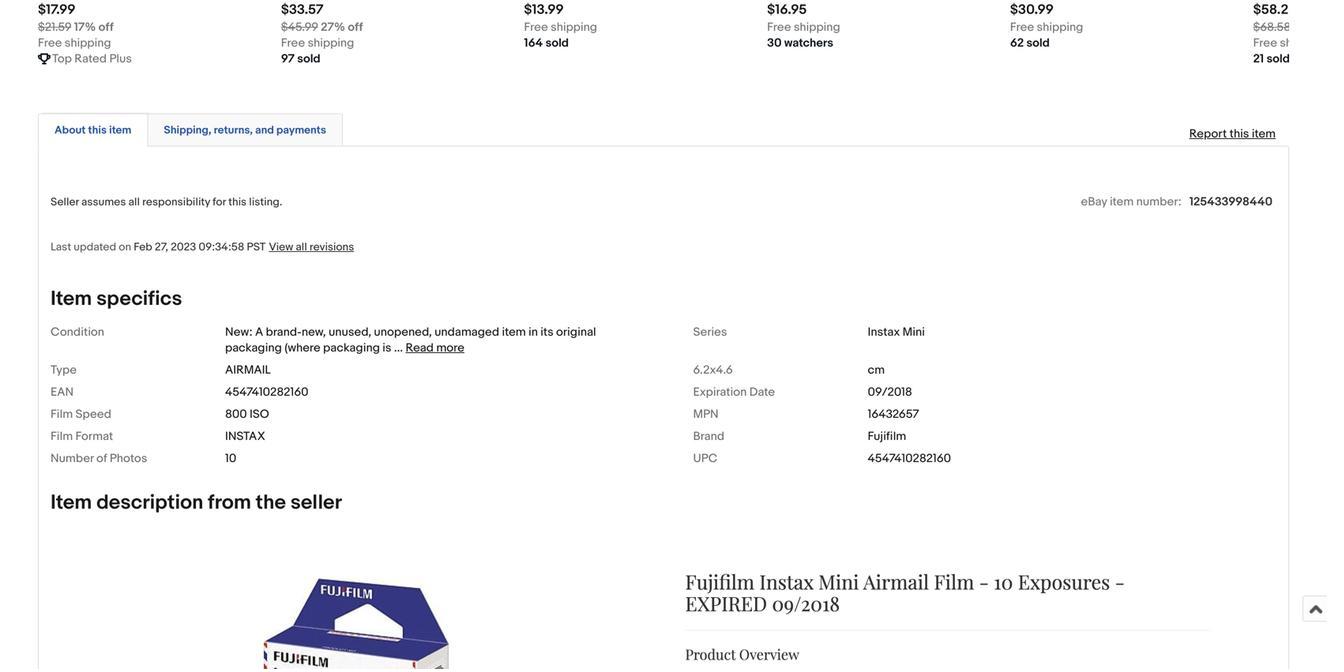Task type: locate. For each thing, give the bounding box(es) containing it.
shipping inside $16.95 free shipping 30 watchers
[[794, 20, 841, 34]]

new:
[[225, 325, 253, 339]]

free inside $58.29 $68.58 free shipping 21 sold
[[1254, 36, 1278, 50]]

4547410282160 down fujifilm
[[868, 452, 951, 466]]

$17.99 $21.59 17% off free shipping
[[38, 1, 114, 50]]

packaging down unused,
[[323, 341, 380, 355]]

shipping
[[551, 20, 597, 34], [794, 20, 841, 34], [1037, 20, 1084, 34], [65, 36, 111, 50], [308, 36, 354, 50], [1280, 36, 1327, 50]]

$13.99 free shipping 164 sold
[[524, 1, 597, 50]]

4547410282160 for upc
[[868, 452, 951, 466]]

this right "report"
[[1230, 127, 1250, 141]]

1 film from the top
[[51, 407, 73, 422]]

in
[[529, 325, 538, 339]]

0 vertical spatial item
[[51, 287, 92, 311]]

sold right 62 in the right top of the page
[[1027, 36, 1050, 50]]

this right about
[[88, 123, 107, 137]]

1 vertical spatial film
[[51, 429, 73, 444]]

1 off from the left
[[98, 20, 114, 34]]

free shipping text field up watchers
[[767, 19, 841, 35]]

speed
[[76, 407, 111, 422]]

free
[[524, 20, 548, 34], [767, 20, 791, 34], [1010, 20, 1035, 34], [38, 36, 62, 50], [281, 36, 305, 50], [1254, 36, 1278, 50]]

Free shipping text field
[[1254, 35, 1327, 51]]

off
[[98, 20, 114, 34], [348, 20, 363, 34]]

about this item
[[55, 123, 131, 137]]

number:
[[1137, 195, 1182, 209]]

sold
[[546, 36, 569, 50], [1027, 36, 1050, 50], [297, 52, 321, 66], [1267, 52, 1290, 66]]

2 packaging from the left
[[323, 341, 380, 355]]

returns,
[[214, 123, 253, 137]]

shipping up the rated
[[65, 36, 111, 50]]

Free shipping text field
[[524, 19, 597, 35], [767, 19, 841, 35], [1010, 19, 1084, 35], [38, 35, 111, 51], [281, 35, 354, 51]]

off inside $17.99 $21.59 17% off free shipping
[[98, 20, 114, 34]]

free up 21 sold "text box"
[[1254, 36, 1278, 50]]

item description from the seller
[[51, 491, 342, 515]]

1 item from the top
[[51, 287, 92, 311]]

brand
[[693, 429, 725, 444]]

item down number
[[51, 491, 92, 515]]

$33.57 text field
[[281, 1, 324, 18]]

1 horizontal spatial this
[[228, 195, 247, 209]]

film for film format
[[51, 429, 73, 444]]

assumes
[[81, 195, 126, 209]]

seller
[[51, 195, 79, 209]]

4547410282160 up iso
[[225, 385, 309, 399]]

free shipping text field down 17%
[[38, 35, 111, 51]]

mpn
[[693, 407, 719, 422]]

30
[[767, 36, 782, 50]]

number
[[51, 452, 94, 466]]

item left in
[[502, 325, 526, 339]]

read
[[406, 341, 434, 355]]

this inside button
[[88, 123, 107, 137]]

10
[[225, 452, 236, 466]]

photos
[[110, 452, 147, 466]]

view all revisions link
[[266, 240, 354, 254]]

1 horizontal spatial 4547410282160
[[868, 452, 951, 466]]

instax
[[868, 325, 900, 339]]

free up 62 in the right top of the page
[[1010, 20, 1035, 34]]

item right about
[[109, 123, 131, 137]]

1 horizontal spatial all
[[296, 241, 307, 254]]

0 horizontal spatial this
[[88, 123, 107, 137]]

item specifics
[[51, 287, 182, 311]]

...
[[394, 341, 403, 355]]

expiration
[[693, 385, 747, 399]]

shipping down $30.99 text box
[[1037, 20, 1084, 34]]

21 sold text field
[[1254, 51, 1290, 67]]

sold inside $58.29 $68.58 free shipping 21 sold
[[1267, 52, 1290, 66]]

free up 97
[[281, 36, 305, 50]]

new,
[[302, 325, 326, 339]]

09/2018
[[868, 385, 913, 399]]

shipping up watchers
[[794, 20, 841, 34]]

2 off from the left
[[348, 20, 363, 34]]

all right view
[[296, 241, 307, 254]]

and
[[255, 123, 274, 137]]

packaging
[[225, 341, 282, 355], [323, 341, 380, 355]]

seller assumes all responsibility for this listing.
[[51, 195, 282, 209]]

more
[[436, 341, 465, 355]]

undamaged
[[435, 325, 499, 339]]

report this item link
[[1182, 119, 1284, 149]]

None text field
[[38, 19, 114, 35], [281, 19, 363, 35], [38, 19, 114, 35], [281, 19, 363, 35]]

$17.99
[[38, 1, 76, 18]]

item right "report"
[[1252, 127, 1276, 141]]

free shipping text field for $16.95
[[767, 19, 841, 35]]

off right 27%
[[348, 20, 363, 34]]

this for about
[[88, 123, 107, 137]]

0 vertical spatial 4547410282160
[[225, 385, 309, 399]]

the
[[256, 491, 286, 515]]

this right for
[[228, 195, 247, 209]]

from
[[208, 491, 251, 515]]

date
[[750, 385, 775, 399]]

off for $33.57
[[348, 20, 363, 34]]

6.2x4.6
[[693, 363, 733, 377]]

free inside $30.99 free shipping 62 sold
[[1010, 20, 1035, 34]]

film speed
[[51, 407, 111, 422]]

free shipping text field down $30.99 text box
[[1010, 19, 1084, 35]]

free shipping text field down $13.99 text box
[[524, 19, 597, 35]]

2 horizontal spatial this
[[1230, 127, 1250, 141]]

shipping,
[[164, 123, 211, 137]]

$33.57 $45.99 27% off free shipping 97 sold
[[281, 1, 363, 66]]

shipping down 27%
[[308, 36, 354, 50]]

original
[[556, 325, 596, 339]]

$58.29 $68.58 free shipping 21 sold
[[1254, 1, 1327, 66]]

view
[[269, 241, 293, 254]]

this for report
[[1230, 127, 1250, 141]]

packaging down a
[[225, 341, 282, 355]]

last
[[51, 241, 71, 254]]

responsibility
[[142, 195, 210, 209]]

0 horizontal spatial all
[[128, 195, 140, 209]]

format
[[76, 429, 113, 444]]

free up 30
[[767, 20, 791, 34]]

all right assumes
[[128, 195, 140, 209]]

0 horizontal spatial 4547410282160
[[225, 385, 309, 399]]

shipping inside $33.57 $45.99 27% off free shipping 97 sold
[[308, 36, 354, 50]]

item for item description from the seller
[[51, 491, 92, 515]]

off inside $33.57 $45.99 27% off free shipping 97 sold
[[348, 20, 363, 34]]

1 horizontal spatial off
[[348, 20, 363, 34]]

this
[[88, 123, 107, 137], [1230, 127, 1250, 141], [228, 195, 247, 209]]

free inside $16.95 free shipping 30 watchers
[[767, 20, 791, 34]]

a
[[255, 325, 263, 339]]

report
[[1190, 127, 1227, 141]]

sold right 164
[[546, 36, 569, 50]]

$58.29
[[1254, 1, 1297, 18]]

item right ebay
[[1110, 195, 1134, 209]]

plus
[[109, 52, 132, 66]]

2 item from the top
[[51, 491, 92, 515]]

1 vertical spatial item
[[51, 491, 92, 515]]

about this item button
[[55, 123, 131, 138]]

off right 17%
[[98, 20, 114, 34]]

2 film from the top
[[51, 429, 73, 444]]

free up 164
[[524, 20, 548, 34]]

free down $21.59
[[38, 36, 62, 50]]

sold down free shipping text box
[[1267, 52, 1290, 66]]

film up number
[[51, 429, 73, 444]]

0 horizontal spatial off
[[98, 20, 114, 34]]

1 vertical spatial 4547410282160
[[868, 452, 951, 466]]

1 horizontal spatial packaging
[[323, 341, 380, 355]]

off for $17.99
[[98, 20, 114, 34]]

shipping up 164 sold text box
[[551, 20, 597, 34]]

sold right 97
[[297, 52, 321, 66]]

$30.99 text field
[[1010, 1, 1054, 18]]

62
[[1010, 36, 1024, 50]]

seller
[[291, 491, 342, 515]]

film down ean at the bottom left of the page
[[51, 407, 73, 422]]

$16.95
[[767, 1, 807, 18]]

ebay item number: 125433998440
[[1081, 195, 1273, 209]]

$68.58
[[1254, 20, 1291, 34]]

shipping down the $68.58 text box
[[1280, 36, 1327, 50]]

item up condition
[[51, 287, 92, 311]]

airmail
[[225, 363, 271, 377]]

0 horizontal spatial packaging
[[225, 341, 282, 355]]

tab list
[[38, 110, 1290, 146]]

$21.59
[[38, 20, 71, 34]]

brand-
[[266, 325, 302, 339]]

item
[[51, 287, 92, 311], [51, 491, 92, 515]]

instax mini
[[868, 325, 925, 339]]

0 vertical spatial film
[[51, 407, 73, 422]]

specifics
[[96, 287, 182, 311]]



Task type: describe. For each thing, give the bounding box(es) containing it.
$17.99 text field
[[38, 1, 76, 18]]

09:34:58
[[199, 241, 244, 254]]

164
[[524, 36, 543, 50]]

30 watchers text field
[[767, 35, 834, 51]]

last updated on feb 27, 2023 09:34:58 pst view all revisions
[[51, 241, 354, 254]]

is
[[383, 341, 392, 355]]

new: a brand-new, unused, unopened, undamaged item in its original packaging (where packaging is ...
[[225, 325, 596, 355]]

read more
[[406, 341, 465, 355]]

pst
[[247, 241, 266, 254]]

instax
[[225, 429, 265, 444]]

updated
[[74, 241, 116, 254]]

$45.99
[[281, 20, 318, 34]]

mini
[[903, 325, 925, 339]]

shipping inside $17.99 $21.59 17% off free shipping
[[65, 36, 111, 50]]

iso
[[250, 407, 269, 422]]

1 vertical spatial all
[[296, 241, 307, 254]]

item inside "new: a brand-new, unused, unopened, undamaged item in its original packaging (where packaging is ..."
[[502, 325, 526, 339]]

$13.99
[[524, 1, 564, 18]]

film format
[[51, 429, 113, 444]]

free inside $13.99 free shipping 164 sold
[[524, 20, 548, 34]]

of
[[96, 452, 107, 466]]

$13.99 text field
[[524, 1, 564, 18]]

free shipping text field for $30.99
[[1010, 19, 1084, 35]]

2023
[[171, 241, 196, 254]]

shipping inside $30.99 free shipping 62 sold
[[1037, 20, 1084, 34]]

$30.99 free shipping 62 sold
[[1010, 1, 1084, 50]]

17%
[[74, 20, 96, 34]]

free inside $17.99 $21.59 17% off free shipping
[[38, 36, 62, 50]]

item for item specifics
[[51, 287, 92, 311]]

shipping, returns, and payments button
[[164, 123, 326, 138]]

cm
[[868, 363, 885, 377]]

description
[[96, 491, 203, 515]]

tab list containing about this item
[[38, 110, 1290, 146]]

on
[[119, 241, 131, 254]]

125433998440
[[1190, 195, 1273, 209]]

21
[[1254, 52, 1264, 66]]

series
[[693, 325, 727, 339]]

4547410282160 for ean
[[225, 385, 309, 399]]

shipping, returns, and payments
[[164, 123, 326, 137]]

listing.
[[249, 195, 282, 209]]

item inside button
[[109, 123, 131, 137]]

free shipping text field down 27%
[[281, 35, 354, 51]]

sold inside $33.57 $45.99 27% off free shipping 97 sold
[[297, 52, 321, 66]]

97
[[281, 52, 295, 66]]

its
[[541, 325, 554, 339]]

about
[[55, 123, 86, 137]]

fujifilm
[[868, 429, 907, 444]]

unopened,
[[374, 325, 432, 339]]

film for film speed
[[51, 407, 73, 422]]

ean
[[51, 385, 74, 399]]

number of photos
[[51, 452, 147, 466]]

$33.57
[[281, 1, 324, 18]]

(where
[[285, 341, 321, 355]]

1 packaging from the left
[[225, 341, 282, 355]]

shipping inside $58.29 $68.58 free shipping 21 sold
[[1280, 36, 1327, 50]]

top rated plus
[[52, 52, 132, 66]]

ebay
[[1081, 195, 1108, 209]]

164 sold text field
[[524, 35, 569, 51]]

$68.58 text field
[[1254, 19, 1328, 35]]

16432657
[[868, 407, 919, 422]]

free shipping text field for $13.99
[[524, 19, 597, 35]]

0 vertical spatial all
[[128, 195, 140, 209]]

free inside $33.57 $45.99 27% off free shipping 97 sold
[[281, 36, 305, 50]]

27,
[[155, 241, 168, 254]]

watchers
[[785, 36, 834, 50]]

revisions
[[310, 241, 354, 254]]

$16.95 text field
[[767, 1, 807, 18]]

upc
[[693, 452, 718, 466]]

for
[[213, 195, 226, 209]]

feb
[[134, 241, 152, 254]]

97 sold text field
[[281, 51, 321, 67]]

unused,
[[329, 325, 371, 339]]

rated
[[75, 52, 107, 66]]

Top Rated Plus text field
[[52, 51, 132, 67]]

read more button
[[406, 341, 465, 355]]

report this item
[[1190, 127, 1276, 141]]

expiration date
[[693, 385, 775, 399]]

$30.99
[[1010, 1, 1054, 18]]

condition
[[51, 325, 104, 339]]

62 sold text field
[[1010, 35, 1050, 51]]

payments
[[277, 123, 326, 137]]

sold inside $30.99 free shipping 62 sold
[[1027, 36, 1050, 50]]

sold inside $13.99 free shipping 164 sold
[[546, 36, 569, 50]]

27%
[[321, 20, 345, 34]]

type
[[51, 363, 77, 377]]

$58.29 text field
[[1254, 1, 1297, 18]]

shipping inside $13.99 free shipping 164 sold
[[551, 20, 597, 34]]

$16.95 free shipping 30 watchers
[[767, 1, 841, 50]]

800 iso
[[225, 407, 269, 422]]



Task type: vqa. For each thing, say whether or not it's contained in the screenshot.
'$17.99' text box
yes



